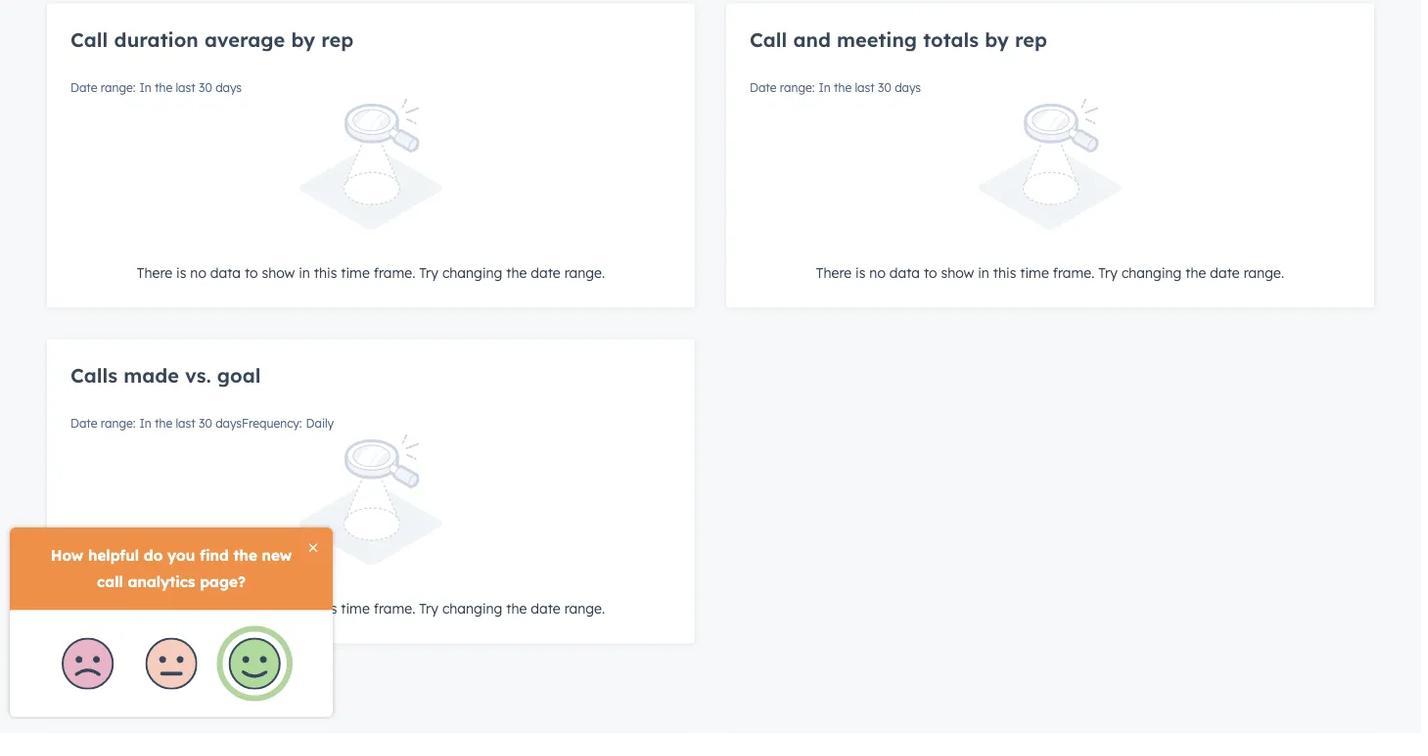 Task type: locate. For each thing, give the bounding box(es) containing it.
date range: in the last 30 days down duration
[[70, 80, 242, 95]]

last
[[176, 80, 195, 95], [855, 80, 875, 95], [176, 416, 195, 430]]

to
[[245, 264, 258, 281], [924, 264, 937, 281], [245, 600, 258, 617]]

0 horizontal spatial call
[[70, 27, 108, 52]]

date range: in the last 30 days
[[70, 80, 242, 95], [750, 80, 921, 95]]

in down made
[[139, 416, 151, 430]]

date for call duration average by rep
[[70, 80, 97, 95]]

goal
[[217, 363, 261, 387]]

30 down vs.
[[199, 416, 212, 430]]

vs.
[[185, 363, 211, 387]]

date
[[70, 80, 97, 95], [750, 80, 777, 95], [70, 416, 97, 430]]

in
[[299, 264, 310, 281], [978, 264, 989, 281], [299, 600, 310, 617]]

calls made vs. goal
[[70, 363, 261, 387]]

no for rep
[[190, 264, 206, 281]]

time
[[341, 264, 370, 281], [1020, 264, 1049, 281], [341, 600, 370, 617]]

call
[[70, 27, 108, 52], [750, 27, 787, 52]]

by right totals
[[985, 27, 1009, 52]]

changing
[[442, 264, 502, 281], [1121, 264, 1182, 281], [442, 600, 502, 617]]

is
[[176, 264, 186, 281], [855, 264, 866, 281], [176, 600, 186, 617]]

days for meeting
[[895, 80, 921, 95]]

range.
[[564, 264, 605, 281], [1244, 264, 1284, 281], [564, 600, 605, 617]]

1 horizontal spatial by
[[985, 27, 1009, 52]]

call left duration
[[70, 27, 108, 52]]

show
[[262, 264, 295, 281], [941, 264, 974, 281], [262, 600, 295, 617]]

data
[[210, 264, 241, 281], [889, 264, 920, 281], [210, 600, 241, 617]]

30 for vs.
[[199, 416, 212, 430]]

frame. for rep
[[374, 264, 415, 281]]

meeting
[[837, 27, 917, 52]]

in for and
[[819, 80, 831, 95]]

30
[[199, 80, 212, 95], [878, 80, 891, 95], [199, 416, 212, 430]]

last down vs.
[[176, 416, 195, 430]]

no for by
[[869, 264, 886, 281]]

in down duration
[[139, 80, 151, 95]]

days
[[215, 80, 242, 95], [895, 80, 921, 95], [215, 416, 242, 430]]

date range: in the last 30 days down and
[[750, 80, 921, 95]]

2 rep from the left
[[1015, 27, 1047, 52]]

in for made
[[139, 416, 151, 430]]

range: for made
[[101, 416, 135, 430]]

try
[[419, 264, 438, 281], [1098, 264, 1118, 281], [419, 600, 438, 617]]

range: down and
[[780, 80, 815, 95]]

there for rep
[[137, 264, 172, 281]]

there is no data to show in this time frame. try changing the date range.
[[137, 264, 605, 281], [816, 264, 1284, 281], [137, 600, 605, 617]]

0 horizontal spatial by
[[291, 27, 315, 52]]

range. for by
[[1244, 264, 1284, 281]]

range: down duration
[[101, 80, 135, 95]]

in for rep
[[299, 264, 310, 281]]

show for by
[[941, 264, 974, 281]]

rep right totals
[[1015, 27, 1047, 52]]

made
[[124, 363, 179, 387]]

last down call duration average by rep
[[176, 80, 195, 95]]

1 horizontal spatial date range: in the last 30 days
[[750, 80, 921, 95]]

data for by
[[889, 264, 920, 281]]

days down goal
[[215, 416, 242, 430]]

1 horizontal spatial call
[[750, 27, 787, 52]]

in
[[139, 80, 151, 95], [819, 80, 831, 95], [139, 416, 151, 430]]

the
[[155, 80, 172, 95], [834, 80, 852, 95], [506, 264, 527, 281], [1185, 264, 1206, 281], [155, 416, 172, 430], [506, 600, 527, 617]]

frame.
[[374, 264, 415, 281], [1053, 264, 1095, 281], [374, 600, 415, 617]]

last for meeting
[[855, 80, 875, 95]]

0 horizontal spatial rep
[[321, 27, 354, 52]]

there is no data to show in this time frame. try changing the date range. for by
[[816, 264, 1284, 281]]

call left and
[[750, 27, 787, 52]]

date
[[531, 264, 561, 281], [1210, 264, 1240, 281], [531, 600, 561, 617]]

call and meeting totals by rep
[[750, 27, 1047, 52]]

date for by
[[1210, 264, 1240, 281]]

30 down meeting
[[878, 80, 891, 95]]

1 date range: in the last 30 days from the left
[[70, 80, 242, 95]]

days for vs.
[[215, 416, 242, 430]]

rep right average on the left
[[321, 27, 354, 52]]

1 horizontal spatial rep
[[1015, 27, 1047, 52]]

call for call and meeting totals by rep
[[750, 27, 787, 52]]

2 date range: in the last 30 days from the left
[[750, 80, 921, 95]]

there
[[137, 264, 172, 281], [816, 264, 852, 281], [137, 600, 172, 617]]

date range: in the last 30 days frequency: daily
[[70, 416, 334, 430]]

in down and
[[819, 80, 831, 95]]

this
[[314, 264, 337, 281], [993, 264, 1016, 281], [314, 600, 337, 617]]

days down call and meeting totals by rep
[[895, 80, 921, 95]]

by
[[291, 27, 315, 52], [985, 27, 1009, 52]]

days down average on the left
[[215, 80, 242, 95]]

date range: in the last 30 days for duration
[[70, 80, 242, 95]]

no
[[190, 264, 206, 281], [869, 264, 886, 281], [190, 600, 206, 617]]

2 call from the left
[[750, 27, 787, 52]]

30 down call duration average by rep
[[199, 80, 212, 95]]

range: down "calls"
[[101, 416, 135, 430]]

1 call from the left
[[70, 27, 108, 52]]

1 by from the left
[[291, 27, 315, 52]]

by right average on the left
[[291, 27, 315, 52]]

range: for duration
[[101, 80, 135, 95]]

duration
[[114, 27, 198, 52]]

last down meeting
[[855, 80, 875, 95]]

0 horizontal spatial date range: in the last 30 days
[[70, 80, 242, 95]]

range:
[[101, 80, 135, 95], [780, 80, 815, 95], [101, 416, 135, 430]]

call for call duration average by rep
[[70, 27, 108, 52]]

rep
[[321, 27, 354, 52], [1015, 27, 1047, 52]]



Task type: vqa. For each thing, say whether or not it's contained in the screenshot.
Get Started
no



Task type: describe. For each thing, give the bounding box(es) containing it.
range. for rep
[[564, 264, 605, 281]]

this for rep
[[314, 264, 337, 281]]

frame. for by
[[1053, 264, 1095, 281]]

totals
[[923, 27, 979, 52]]

call duration average by rep
[[70, 27, 354, 52]]

date for calls made vs. goal
[[70, 416, 97, 430]]

there for by
[[816, 264, 852, 281]]

daily
[[306, 416, 334, 430]]

data for rep
[[210, 264, 241, 281]]

in for by
[[978, 264, 989, 281]]

is for rep
[[176, 264, 186, 281]]

date for rep
[[531, 264, 561, 281]]

range: for and
[[780, 80, 815, 95]]

30 for meeting
[[878, 80, 891, 95]]

date for call and meeting totals by rep
[[750, 80, 777, 95]]

30 for average
[[199, 80, 212, 95]]

to for rep
[[245, 264, 258, 281]]

is for by
[[855, 264, 866, 281]]

days for average
[[215, 80, 242, 95]]

try for rep
[[419, 264, 438, 281]]

to for by
[[924, 264, 937, 281]]

show for rep
[[262, 264, 295, 281]]

time for rep
[[341, 264, 370, 281]]

1 rep from the left
[[321, 27, 354, 52]]

average
[[204, 27, 285, 52]]

date range: in the last 30 days for and
[[750, 80, 921, 95]]

last for vs.
[[176, 416, 195, 430]]

in for duration
[[139, 80, 151, 95]]

time for by
[[1020, 264, 1049, 281]]

try for by
[[1098, 264, 1118, 281]]

2 by from the left
[[985, 27, 1009, 52]]

calls
[[70, 363, 118, 387]]

and
[[793, 27, 831, 52]]

changing for by
[[1121, 264, 1182, 281]]

frequency:
[[242, 416, 302, 430]]

changing for rep
[[442, 264, 502, 281]]

last for average
[[176, 80, 195, 95]]

there is no data to show in this time frame. try changing the date range. for rep
[[137, 264, 605, 281]]

this for by
[[993, 264, 1016, 281]]



